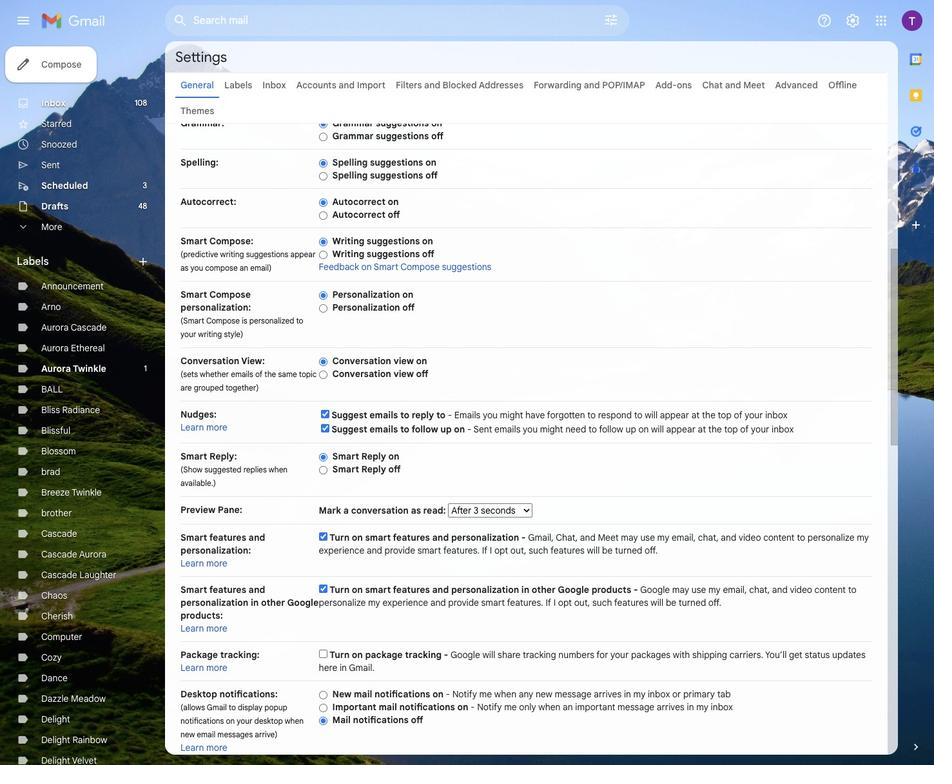 Task type: vqa. For each thing, say whether or not it's contained in the screenshot.
might to the bottom
yes



Task type: describe. For each thing, give the bounding box(es) containing it.
themes link
[[181, 105, 214, 117]]

1 vertical spatial of
[[734, 409, 743, 421]]

may inside google may use my email, chat, and video content to personalize my experience and provide smart features. if i opt out, such features will be turned off.
[[672, 584, 689, 596]]

1 vertical spatial sent
[[474, 424, 492, 435]]

Search mail text field
[[193, 14, 567, 27]]

personalization for personalization on
[[332, 289, 400, 300]]

more inside 'smart features and personalization in other google products: learn more'
[[206, 623, 227, 634]]

add-
[[656, 79, 677, 91]]

experience inside gmail, chat, and meet may use my email, chat, and video content to personalize my experience and provide smart features. if i opt out, such features will be turned off.
[[319, 545, 365, 556]]

Spelling suggestions on radio
[[319, 159, 327, 168]]

announcement
[[41, 280, 104, 292]]

aurora up laughter on the left bottom of the page
[[79, 549, 107, 560]]

features inside gmail, chat, and meet may use my email, chat, and video content to personalize my experience and provide smart features. if i opt out, such features will be turned off.
[[551, 545, 585, 556]]

1 vertical spatial as
[[411, 505, 421, 516]]

suggestions for spelling suggestions off
[[370, 170, 423, 181]]

compose down compose
[[209, 289, 251, 300]]

Personalization off radio
[[319, 304, 327, 313]]

be inside gmail, chat, and meet may use my email, chat, and video content to personalize my experience and provide smart features. if i opt out, such features will be turned off.
[[602, 545, 613, 556]]

blossom
[[41, 446, 76, 457]]

1 horizontal spatial other
[[532, 584, 556, 596]]

Important mail notifications on radio
[[319, 703, 327, 713]]

5 learn more link from the top
[[181, 742, 227, 754]]

learn more link for smart features and personalization in other google products:
[[181, 623, 227, 634]]

breeze
[[41, 487, 70, 498]]

notify for notify me only when an important message arrives in my inbox
[[477, 702, 502, 713]]

twinkle for breeze twinkle
[[72, 487, 102, 498]]

me for when
[[479, 689, 492, 700]]

when left any
[[494, 689, 517, 700]]

desktop
[[181, 689, 217, 700]]

here
[[319, 662, 337, 674]]

grammar for grammar suggestions off
[[332, 130, 374, 142]]

chat and meet link
[[702, 79, 765, 91]]

turn on package tracking -
[[330, 649, 451, 661]]

main menu image
[[15, 13, 31, 28]]

in inside google will share tracking numbers for your packages with shipping carriers. you'll get status updates here in gmail.
[[340, 662, 347, 674]]

content inside google may use my email, chat, and video content to personalize my experience and provide smart features. if i opt out, such features will be turned off.
[[815, 584, 846, 596]]

emails left reply
[[370, 409, 398, 421]]

0 vertical spatial message
[[555, 689, 592, 700]]

such inside gmail, chat, and meet may use my email, chat, and video content to personalize my experience and provide smart features. if i opt out, such features will be turned off.
[[529, 545, 549, 556]]

spelling suggestions on
[[332, 157, 437, 168]]

have
[[526, 409, 545, 421]]

preview pane:
[[181, 504, 242, 516]]

Autocorrect on radio
[[319, 198, 327, 208]]

conversation view off
[[332, 368, 428, 380]]

an for compose
[[240, 263, 248, 273]]

provide inside google may use my email, chat, and video content to personalize my experience and provide smart features. if i opt out, such features will be turned off.
[[448, 597, 479, 609]]

shipping
[[693, 649, 727, 661]]

ethereal
[[71, 342, 105, 354]]

gmail.
[[349, 662, 375, 674]]

1 vertical spatial appear
[[660, 409, 689, 421]]

labels for labels "link"
[[224, 79, 252, 91]]

1 horizontal spatial inbox link
[[263, 79, 286, 91]]

google may use my email, chat, and video content to personalize my experience and provide smart features. if i opt out, such features will be turned off.
[[319, 584, 857, 609]]

cascade link
[[41, 528, 77, 540]]

aurora ethereal link
[[41, 342, 105, 354]]

compose inside button
[[41, 59, 82, 70]]

conversation
[[351, 505, 409, 516]]

your inside desktop notifications: (allows gmail to display popup notifications on your desktop when new email messages arrive) learn more
[[237, 716, 252, 726]]

personalization off
[[332, 302, 415, 313]]

package
[[181, 649, 218, 661]]

out, inside gmail, chat, and meet may use my email, chat, and video content to personalize my experience and provide smart features. if i opt out, such features will be turned off.
[[511, 545, 527, 556]]

out, inside google may use my email, chat, and video content to personalize my experience and provide smart features. if i opt out, such features will be turned off.
[[574, 597, 590, 609]]

smart reply off
[[332, 464, 401, 475]]

personalization for in
[[451, 584, 519, 596]]

spelling:
[[181, 157, 219, 168]]

dance
[[41, 673, 68, 684]]

ball
[[41, 384, 63, 395]]

carriers.
[[730, 649, 764, 661]]

delight for the delight link
[[41, 714, 70, 725]]

appear inside smart compose: (predictive writing suggestions appear as you compose an email)
[[290, 250, 316, 259]]

such inside google may use my email, chat, and video content to personalize my experience and provide smart features. if i opt out, such features will be turned off.
[[593, 597, 612, 609]]

emails inside conversation view: (sets whether emails of the same topic are grouped together)
[[231, 369, 253, 379]]

features. inside google may use my email, chat, and video content to personalize my experience and provide smart features. if i opt out, such features will be turned off.
[[507, 597, 544, 609]]

drafts
[[41, 201, 68, 212]]

scheduled link
[[41, 180, 88, 192]]

delight link
[[41, 714, 70, 725]]

writing inside smart compose: (predictive writing suggestions appear as you compose an email)
[[220, 250, 244, 259]]

turn for turn on package tracking -
[[330, 649, 350, 661]]

aurora for aurora twinkle
[[41, 363, 71, 375]]

learn more link for nudges:
[[181, 422, 227, 433]]

support image
[[817, 13, 832, 28]]

autocorrect for autocorrect off
[[332, 209, 386, 221]]

off for spelling suggestions off
[[426, 170, 438, 181]]

1 horizontal spatial new
[[536, 689, 553, 700]]

features inside 'smart features and personalization in other google products: learn more'
[[209, 584, 246, 596]]

off for writing suggestions off
[[422, 248, 434, 260]]

smart for smart features and personalization: learn more
[[181, 532, 207, 544]]

Grammar suggestions off radio
[[319, 132, 327, 142]]

smart features and personalization: learn more
[[181, 532, 265, 569]]

smart for smart reply off
[[332, 464, 359, 475]]

notifications inside desktop notifications: (allows gmail to display popup notifications on your desktop when new email messages arrive) learn more
[[181, 716, 224, 726]]

advanced search options image
[[598, 7, 624, 33]]

chat,
[[556, 532, 578, 544]]

to inside google may use my email, chat, and video content to personalize my experience and provide smart features. if i opt out, such features will be turned off.
[[848, 584, 857, 596]]

delight rainbow
[[41, 734, 107, 746]]

general
[[181, 79, 214, 91]]

new inside desktop notifications: (allows gmail to display popup notifications on your desktop when new email messages arrive) learn more
[[181, 730, 195, 740]]

your inside smart compose personalization: (smart compose is personalized to your writing style)
[[181, 330, 196, 339]]

mark
[[319, 505, 341, 516]]

accounts and import link
[[296, 79, 386, 91]]

grammar:
[[181, 117, 224, 129]]

spelling for spelling suggestions on
[[332, 157, 368, 168]]

will inside google will share tracking numbers for your packages with shipping carriers. you'll get status updates here in gmail.
[[483, 649, 496, 661]]

emails
[[454, 409, 481, 421]]

1
[[144, 364, 147, 373]]

google inside 'smart features and personalization in other google products: learn more'
[[287, 597, 319, 609]]

grouped
[[194, 383, 224, 393]]

conversation for conversation view off
[[332, 368, 391, 380]]

cozy link
[[41, 652, 62, 664]]

2 vertical spatial the
[[709, 424, 722, 435]]

to inside smart compose personalization: (smart compose is personalized to your writing style)
[[296, 316, 303, 326]]

settings
[[175, 48, 227, 65]]

turn on smart features and personalization in other google products -
[[330, 584, 640, 596]]

style)
[[224, 330, 243, 339]]

any
[[519, 689, 533, 700]]

(smart
[[181, 316, 204, 326]]

1 horizontal spatial arrives
[[657, 702, 685, 713]]

brad
[[41, 466, 60, 478]]

1 vertical spatial top
[[724, 424, 738, 435]]

learn inside 'smart features and personalization in other google products: learn more'
[[181, 623, 204, 634]]

labels navigation
[[0, 41, 165, 765]]

personalize inside gmail, chat, and meet may use my email, chat, and video content to personalize my experience and provide smart features. if i opt out, such features will be turned off.
[[808, 532, 855, 544]]

Spelling suggestions off radio
[[319, 171, 327, 181]]

(sets
[[181, 369, 198, 379]]

suggestions for grammar suggestions off
[[376, 130, 429, 142]]

compose button
[[5, 46, 97, 83]]

personalization for personalization off
[[332, 302, 400, 313]]

a
[[344, 505, 349, 516]]

turned inside google may use my email, chat, and video content to personalize my experience and provide smart features. if i opt out, such features will be turned off.
[[679, 597, 706, 609]]

read:
[[423, 505, 446, 516]]

personalization: inside smart compose personalization: (smart compose is personalized to your writing style)
[[181, 302, 251, 313]]

suggest emails to reply to - emails you might have forgotten to respond to will appear at the top of your inbox
[[332, 409, 788, 421]]

rainbow
[[72, 734, 107, 746]]

filters and blocked addresses
[[396, 79, 524, 91]]

aurora ethereal
[[41, 342, 105, 354]]

learn inside desktop notifications: (allows gmail to display popup notifications on your desktop when new email messages arrive) learn more
[[181, 742, 204, 754]]

1 vertical spatial at
[[698, 424, 706, 435]]

settings image
[[845, 13, 861, 28]]

nudges:
[[181, 409, 217, 420]]

new
[[332, 689, 352, 700]]

suggest for suggest emails to reply to - emails you might have forgotten to respond to will appear at the top of your inbox
[[332, 409, 367, 421]]

off for conversation view off
[[416, 368, 428, 380]]

(allows
[[181, 703, 205, 713]]

learn inside nudges: learn more
[[181, 422, 204, 433]]

sent inside "labels" navigation
[[41, 159, 60, 171]]

personalized
[[249, 316, 294, 326]]

emails down suggest emails to reply to - emails you might have forgotten to respond to will appear at the top of your inbox
[[495, 424, 521, 435]]

learn more link for smart features and personalization:
[[181, 558, 227, 569]]

scheduled
[[41, 180, 88, 192]]

suggest emails to follow up on - sent emails you might need to follow up on will appear at the top of your inbox
[[332, 424, 794, 435]]

off for mail notifications off
[[411, 714, 423, 726]]

more inside desktop notifications: (allows gmail to display popup notifications on your desktop when new email messages arrive) learn more
[[206, 742, 227, 754]]

personalization inside 'smart features and personalization in other google products: learn more'
[[181, 597, 248, 609]]

blissful
[[41, 425, 70, 437]]

0 vertical spatial meet
[[744, 79, 765, 91]]

general link
[[181, 79, 214, 91]]

and inside 'smart features and personalization: learn more'
[[249, 532, 265, 544]]

arno link
[[41, 301, 61, 313]]

2 up from the left
[[626, 424, 636, 435]]

share
[[498, 649, 521, 661]]

will inside gmail, chat, and meet may use my email, chat, and video content to personalize my experience and provide smart features. if i opt out, such features will be turned off.
[[587, 545, 600, 556]]

learn inside 'smart features and personalization: learn more'
[[181, 558, 204, 569]]

tab
[[717, 689, 731, 700]]

gmail image
[[41, 8, 112, 34]]

0 vertical spatial top
[[718, 409, 732, 421]]

cozy
[[41, 652, 62, 664]]

brother link
[[41, 507, 72, 519]]

turned inside gmail, chat, and meet may use my email, chat, and video content to personalize my experience and provide smart features. if i opt out, such features will be turned off.
[[615, 545, 643, 556]]

smart reply: (show suggested replies when available.)
[[181, 451, 288, 488]]

google will share tracking numbers for your packages with shipping carriers. you'll get status updates here in gmail.
[[319, 649, 866, 674]]

tracking:
[[220, 649, 260, 661]]

suggestions for grammar suggestions on
[[376, 117, 429, 129]]

accounts
[[296, 79, 336, 91]]

personalize inside google may use my email, chat, and video content to personalize my experience and provide smart features. if i opt out, such features will be turned off.
[[319, 597, 366, 609]]

0 vertical spatial at
[[692, 409, 700, 421]]

available.)
[[181, 478, 216, 488]]

compose up style)
[[206, 316, 240, 326]]

off. inside google may use my email, chat, and video content to personalize my experience and provide smart features. if i opt out, such features will be turned off.
[[709, 597, 722, 609]]

conversation for conversation view on
[[332, 355, 391, 367]]

emails up smart reply on
[[370, 424, 398, 435]]

Writing suggestions on radio
[[319, 237, 327, 247]]

offline link
[[829, 79, 857, 91]]

in down the primary on the bottom of page
[[687, 702, 694, 713]]

themes
[[181, 105, 214, 117]]

sent link
[[41, 159, 60, 171]]

reply
[[412, 409, 434, 421]]

48
[[138, 201, 147, 211]]

numbers
[[559, 649, 595, 661]]

smart inside google may use my email, chat, and video content to personalize my experience and provide smart features. if i opt out, such features will be turned off.
[[481, 597, 505, 609]]

feedback
[[319, 261, 359, 273]]

forwarding
[[534, 79, 582, 91]]

cascade aurora
[[41, 549, 107, 560]]

chat, inside google may use my email, chat, and video content to personalize my experience and provide smart features. if i opt out, such features will be turned off.
[[749, 584, 770, 596]]

when right only at the bottom of page
[[539, 702, 561, 713]]

2 vertical spatial of
[[740, 424, 749, 435]]

Grammar suggestions on radio
[[319, 119, 327, 129]]

nudges: learn more
[[181, 409, 227, 433]]

features. inside gmail, chat, and meet may use my email, chat, and video content to personalize my experience and provide smart features. if i opt out, such features will be turned off.
[[443, 545, 480, 556]]

google inside google may use my email, chat, and video content to personalize my experience and provide smart features. if i opt out, such features will be turned off.
[[640, 584, 670, 596]]

in down the packages
[[624, 689, 631, 700]]

email, inside gmail, chat, and meet may use my email, chat, and video content to personalize my experience and provide smart features. if i opt out, such features will be turned off.
[[672, 532, 696, 544]]

reply for off
[[361, 464, 386, 475]]

on inside desktop notifications: (allows gmail to display popup notifications on your desktop when new email messages arrive) learn more
[[226, 716, 235, 726]]

when inside the "smart reply: (show suggested replies when available.)"
[[269, 465, 288, 475]]

0 vertical spatial arrives
[[594, 689, 622, 700]]

whether
[[200, 369, 229, 379]]

meadow
[[71, 693, 106, 705]]

use inside gmail, chat, and meet may use my email, chat, and video content to personalize my experience and provide smart features. if i opt out, such features will be turned off.
[[641, 532, 655, 544]]

writing inside smart compose personalization: (smart compose is personalized to your writing style)
[[198, 330, 222, 339]]

pop/imap
[[602, 79, 645, 91]]



Task type: locate. For each thing, give the bounding box(es) containing it.
1 personalization from the top
[[332, 289, 400, 300]]

opt inside gmail, chat, and meet may use my email, chat, and video content to personalize my experience and provide smart features. if i opt out, such features will be turned off.
[[495, 545, 508, 556]]

1 vertical spatial the
[[702, 409, 716, 421]]

conversation for conversation view: (sets whether emails of the same topic are grouped together)
[[181, 355, 239, 367]]

features.
[[443, 545, 480, 556], [507, 597, 544, 609]]

turn for turn on smart features and personalization -
[[330, 532, 350, 544]]

Mail notifications off radio
[[319, 716, 327, 726]]

0 vertical spatial mail
[[354, 689, 372, 700]]

0 horizontal spatial me
[[479, 689, 492, 700]]

smart for smart reply on
[[332, 451, 359, 462]]

2 reply from the top
[[361, 464, 386, 475]]

0 vertical spatial personalize
[[808, 532, 855, 544]]

an for when
[[563, 702, 573, 713]]

personalization down personalization on
[[332, 302, 400, 313]]

Conversation view on radio
[[319, 357, 327, 367]]

your
[[181, 330, 196, 339], [745, 409, 763, 421], [751, 424, 769, 435], [611, 649, 629, 661], [237, 716, 252, 726]]

2 writing from the top
[[332, 248, 364, 260]]

view for on
[[394, 355, 414, 367]]

writing down (smart
[[198, 330, 222, 339]]

out, up numbers
[[574, 597, 590, 609]]

0 horizontal spatial inbox
[[41, 97, 66, 109]]

108
[[135, 98, 147, 108]]

autocorrect down autocorrect on
[[332, 209, 386, 221]]

aurora down 'arno'
[[41, 322, 69, 333]]

will inside google may use my email, chat, and video content to personalize my experience and provide smart features. if i opt out, such features will be turned off.
[[651, 597, 664, 609]]

out, up the turn on smart features and personalization in other google products -
[[511, 545, 527, 556]]

smart up (predictive
[[181, 235, 207, 247]]

arrives down "or" at the bottom right
[[657, 702, 685, 713]]

personalization for -
[[451, 532, 519, 544]]

0 vertical spatial provide
[[385, 545, 415, 556]]

email,
[[672, 532, 696, 544], [723, 584, 747, 596]]

1 vertical spatial experience
[[383, 597, 428, 609]]

as left read:
[[411, 505, 421, 516]]

the inside conversation view: (sets whether emails of the same topic are grouped together)
[[265, 369, 276, 379]]

autocorrect off
[[332, 209, 400, 221]]

an inside smart compose: (predictive writing suggestions appear as you compose an email)
[[240, 263, 248, 273]]

1 horizontal spatial up
[[626, 424, 636, 435]]

an left the email)
[[240, 263, 248, 273]]

1 vertical spatial features.
[[507, 597, 544, 609]]

features down chat,
[[551, 545, 585, 556]]

2 tracking from the left
[[523, 649, 556, 661]]

1 delight from the top
[[41, 714, 70, 725]]

0 vertical spatial the
[[265, 369, 276, 379]]

1 vertical spatial off.
[[709, 597, 722, 609]]

smart for smart reply: (show suggested replies when available.)
[[181, 451, 207, 462]]

1 vertical spatial autocorrect
[[332, 209, 386, 221]]

more inside nudges: learn more
[[206, 422, 227, 433]]

reply up smart reply off at the bottom
[[361, 451, 386, 462]]

labels right general link
[[224, 79, 252, 91]]

twinkle
[[73, 363, 106, 375], [72, 487, 102, 498]]

smart for smart compose personalization: (smart compose is personalized to your writing style)
[[181, 289, 207, 300]]

personalization
[[451, 532, 519, 544], [451, 584, 519, 596], [181, 597, 248, 609]]

such down products
[[593, 597, 612, 609]]

top
[[718, 409, 732, 421], [724, 424, 738, 435]]

suggest
[[332, 409, 367, 421], [332, 424, 367, 435]]

aurora cascade link
[[41, 322, 107, 333]]

ball link
[[41, 384, 63, 395]]

more down package
[[206, 662, 227, 674]]

google
[[558, 584, 589, 596], [640, 584, 670, 596], [287, 597, 319, 609], [451, 649, 480, 661]]

None search field
[[165, 5, 629, 36]]

1 vertical spatial message
[[618, 702, 655, 713]]

notifications:
[[219, 689, 278, 700]]

chat,
[[698, 532, 719, 544], [749, 584, 770, 596]]

smart up products: on the left bottom of page
[[181, 584, 207, 596]]

0 vertical spatial video
[[739, 532, 761, 544]]

laughter
[[79, 569, 116, 581]]

me left any
[[479, 689, 492, 700]]

1 follow from the left
[[412, 424, 438, 435]]

more down preview pane:
[[206, 558, 227, 569]]

compose down writing suggestions off
[[401, 261, 440, 273]]

labels for labels heading on the left
[[17, 255, 49, 268]]

1 horizontal spatial personalize
[[808, 532, 855, 544]]

follow down reply
[[412, 424, 438, 435]]

1 horizontal spatial experience
[[383, 597, 428, 609]]

and
[[339, 79, 355, 91], [424, 79, 440, 91], [584, 79, 600, 91], [725, 79, 741, 91], [249, 532, 265, 544], [432, 532, 449, 544], [580, 532, 596, 544], [721, 532, 737, 544], [367, 545, 382, 556], [249, 584, 265, 596], [432, 584, 449, 596], [772, 584, 788, 596], [431, 597, 446, 609]]

1 vertical spatial twinkle
[[72, 487, 102, 498]]

more down nudges:
[[206, 422, 227, 433]]

features
[[209, 532, 246, 544], [393, 532, 430, 544], [551, 545, 585, 556], [209, 584, 246, 596], [393, 584, 430, 596], [614, 597, 649, 609]]

0 vertical spatial turned
[[615, 545, 643, 556]]

None checkbox
[[321, 410, 329, 418], [321, 424, 329, 433], [321, 410, 329, 418], [321, 424, 329, 433]]

notify left only at the bottom of page
[[477, 702, 502, 713]]

off. inside gmail, chat, and meet may use my email, chat, and video content to personalize my experience and provide smart features. if i opt out, such features will be turned off.
[[645, 545, 658, 556]]

0 vertical spatial be
[[602, 545, 613, 556]]

labels heading
[[17, 255, 137, 268]]

google inside google will share tracking numbers for your packages with shipping carriers. you'll get status updates here in gmail.
[[451, 649, 480, 661]]

0 horizontal spatial out,
[[511, 545, 527, 556]]

package tracking: learn more
[[181, 649, 260, 674]]

sent down snoozed
[[41, 159, 60, 171]]

emails
[[231, 369, 253, 379], [370, 409, 398, 421], [370, 424, 398, 435], [495, 424, 521, 435]]

Writing suggestions off radio
[[319, 250, 327, 260]]

0 horizontal spatial content
[[764, 532, 795, 544]]

cascade for cascade aurora
[[41, 549, 77, 560]]

might down suggest emails to reply to - emails you might have forgotten to respond to will appear at the top of your inbox
[[540, 424, 563, 435]]

blocked
[[443, 79, 477, 91]]

i inside google may use my email, chat, and video content to personalize my experience and provide smart features. if i opt out, such features will be turned off.
[[554, 597, 556, 609]]

conversation view: (sets whether emails of the same topic are grouped together)
[[181, 355, 317, 393]]

smart down preview
[[181, 532, 207, 544]]

2 delight from the top
[[41, 734, 70, 746]]

might left "have"
[[500, 409, 523, 421]]

1 up from the left
[[441, 424, 452, 435]]

1 view from the top
[[394, 355, 414, 367]]

5 more from the top
[[206, 742, 227, 754]]

1 vertical spatial meet
[[598, 532, 619, 544]]

0 vertical spatial spelling
[[332, 157, 368, 168]]

2 grammar from the top
[[332, 130, 374, 142]]

features up products: on the left bottom of page
[[209, 584, 246, 596]]

1 vertical spatial me
[[504, 702, 517, 713]]

learn down nudges:
[[181, 422, 204, 433]]

autocorrect for autocorrect on
[[332, 196, 386, 208]]

message right important
[[618, 702, 655, 713]]

writing right writing suggestions on option
[[332, 235, 364, 247]]

1 horizontal spatial sent
[[474, 424, 492, 435]]

0 horizontal spatial email,
[[672, 532, 696, 544]]

features inside 'smart features and personalization: learn more'
[[209, 532, 246, 544]]

delight for delight rainbow
[[41, 734, 70, 746]]

provide down the turn on smart features and personalization in other google products -
[[448, 597, 479, 609]]

learn inside package tracking: learn more
[[181, 662, 204, 674]]

grammar right grammar suggestions on radio
[[332, 117, 374, 129]]

1 vertical spatial writing
[[332, 248, 364, 260]]

is
[[242, 316, 247, 326]]

you down "have"
[[523, 424, 538, 435]]

Personalization on radio
[[319, 291, 327, 300]]

notify for notify me when any new message arrives in my inbox or primary tab
[[452, 689, 477, 700]]

1 horizontal spatial as
[[411, 505, 421, 516]]

in down the gmail,
[[522, 584, 530, 596]]

you for emails
[[483, 409, 498, 421]]

0 vertical spatial if
[[482, 545, 488, 556]]

1 horizontal spatial might
[[540, 424, 563, 435]]

0 vertical spatial features.
[[443, 545, 480, 556]]

writing
[[332, 235, 364, 247], [332, 248, 364, 260]]

cascade for cascade link
[[41, 528, 77, 540]]

0 vertical spatial delight
[[41, 714, 70, 725]]

you right emails
[[483, 409, 498, 421]]

popup
[[265, 703, 287, 713]]

0 vertical spatial turn
[[330, 532, 350, 544]]

tracking right share
[[523, 649, 556, 661]]

3 learn more link from the top
[[181, 623, 227, 634]]

autocorrect:
[[181, 196, 236, 208]]

advanced link
[[775, 79, 818, 91]]

1 spelling from the top
[[332, 157, 368, 168]]

as down (predictive
[[181, 263, 189, 273]]

topic
[[299, 369, 317, 379]]

2 learn from the top
[[181, 558, 204, 569]]

None checkbox
[[319, 533, 327, 541], [319, 585, 327, 593], [319, 650, 327, 658], [319, 533, 327, 541], [319, 585, 327, 593], [319, 650, 327, 658]]

be up with
[[666, 597, 677, 609]]

i inside gmail, chat, and meet may use my email, chat, and video content to personalize my experience and provide smart features. if i opt out, such features will be turned off.
[[490, 545, 492, 556]]

3 more from the top
[[206, 623, 227, 634]]

turn for turn on smart features and personalization in other google products -
[[330, 584, 350, 596]]

primary
[[683, 689, 715, 700]]

add-ons
[[656, 79, 692, 91]]

0 horizontal spatial video
[[739, 532, 761, 544]]

as inside smart compose: (predictive writing suggestions appear as you compose an email)
[[181, 263, 189, 273]]

conversation down conversation view on
[[332, 368, 391, 380]]

to inside gmail, chat, and meet may use my email, chat, and video content to personalize my experience and provide smart features. if i opt out, such features will be turned off.
[[797, 532, 805, 544]]

1 vertical spatial out,
[[574, 597, 590, 609]]

delight rainbow link
[[41, 734, 107, 746]]

Smart Reply on radio
[[319, 453, 327, 462]]

1 vertical spatial inbox
[[41, 97, 66, 109]]

labels inside navigation
[[17, 255, 49, 268]]

0 vertical spatial inbox link
[[263, 79, 286, 91]]

aurora for aurora ethereal
[[41, 342, 69, 354]]

suggestions for writing suggestions on
[[367, 235, 420, 247]]

2 follow from the left
[[599, 424, 623, 435]]

1 suggest from the top
[[332, 409, 367, 421]]

opt
[[495, 545, 508, 556], [558, 597, 572, 609]]

personalization on
[[332, 289, 414, 300]]

products
[[592, 584, 632, 596]]

features inside google may use my email, chat, and video content to personalize my experience and provide smart features. if i opt out, such features will be turned off.
[[614, 597, 649, 609]]

provide down turn on smart features and personalization -
[[385, 545, 415, 556]]

tracking inside google will share tracking numbers for your packages with shipping carriers. you'll get status updates here in gmail.
[[523, 649, 556, 661]]

smart inside smart compose: (predictive writing suggestions appear as you compose an email)
[[181, 235, 207, 247]]

tracking for share
[[523, 649, 556, 661]]

smart for smart compose: (predictive writing suggestions appear as you compose an email)
[[181, 235, 207, 247]]

2 personalization: from the top
[[181, 545, 251, 556]]

when right replies
[[269, 465, 288, 475]]

aurora for aurora cascade
[[41, 322, 69, 333]]

smart compose: (predictive writing suggestions appear as you compose an email)
[[181, 235, 316, 273]]

personalization: up (smart
[[181, 302, 251, 313]]

snoozed
[[41, 139, 77, 150]]

video inside google may use my email, chat, and video content to personalize my experience and provide smart features. if i opt out, such features will be turned off.
[[790, 584, 812, 596]]

(show
[[181, 465, 203, 475]]

0 vertical spatial use
[[641, 532, 655, 544]]

cascade up ethereal
[[71, 322, 107, 333]]

smart inside gmail, chat, and meet may use my email, chat, and video content to personalize my experience and provide smart features. if i opt out, such features will be turned off.
[[418, 545, 441, 556]]

opt up the turn on smart features and personalization in other google products -
[[495, 545, 508, 556]]

0 horizontal spatial labels
[[17, 255, 49, 268]]

0 horizontal spatial such
[[529, 545, 549, 556]]

0 horizontal spatial opt
[[495, 545, 508, 556]]

features down read:
[[393, 532, 430, 544]]

reply:
[[210, 451, 237, 462]]

2 personalization from the top
[[332, 302, 400, 313]]

0 horizontal spatial features.
[[443, 545, 480, 556]]

smart inside the "smart reply: (show suggested replies when available.)"
[[181, 451, 207, 462]]

me left only at the bottom of page
[[504, 702, 517, 713]]

3
[[143, 181, 147, 190]]

1 vertical spatial personalization
[[451, 584, 519, 596]]

1 grammar from the top
[[332, 117, 374, 129]]

1 learn from the top
[[181, 422, 204, 433]]

cascade aurora link
[[41, 549, 107, 560]]

1 horizontal spatial use
[[692, 584, 706, 596]]

experience up turn on package tracking -
[[383, 597, 428, 609]]

suggestions for writing suggestions off
[[367, 248, 420, 260]]

1 vertical spatial delight
[[41, 734, 70, 746]]

1 vertical spatial arrives
[[657, 702, 685, 713]]

conversation inside conversation view: (sets whether emails of the same topic are grouped together)
[[181, 355, 239, 367]]

be inside google may use my email, chat, and video content to personalize my experience and provide smart features. if i opt out, such features will be turned off.
[[666, 597, 677, 609]]

messages
[[218, 730, 253, 740]]

1 more from the top
[[206, 422, 227, 433]]

1 vertical spatial reply
[[361, 464, 386, 475]]

0 vertical spatial might
[[500, 409, 523, 421]]

or
[[673, 689, 681, 700]]

grammar for grammar suggestions on
[[332, 117, 374, 129]]

desktop notifications: (allows gmail to display popup notifications on your desktop when new email messages arrive) learn more
[[181, 689, 304, 754]]

1 vertical spatial i
[[554, 597, 556, 609]]

0 vertical spatial reply
[[361, 451, 386, 462]]

provide
[[385, 545, 415, 556], [448, 597, 479, 609]]

you for as
[[191, 263, 203, 273]]

0 vertical spatial i
[[490, 545, 492, 556]]

more down products: on the left bottom of page
[[206, 623, 227, 634]]

be up products
[[602, 545, 613, 556]]

advanced
[[775, 79, 818, 91]]

1 vertical spatial inbox link
[[41, 97, 66, 109]]

tracking right package
[[405, 649, 442, 661]]

New mail notifications on radio
[[319, 690, 327, 700]]

0 vertical spatial off.
[[645, 545, 658, 556]]

2 vertical spatial you
[[523, 424, 538, 435]]

1 horizontal spatial i
[[554, 597, 556, 609]]

same
[[278, 369, 297, 379]]

feedback on smart compose suggestions
[[319, 261, 492, 273]]

off.
[[645, 545, 658, 556], [709, 597, 722, 609]]

1 horizontal spatial inbox
[[263, 79, 286, 91]]

such
[[529, 545, 549, 556], [593, 597, 612, 609]]

2 learn more link from the top
[[181, 558, 227, 569]]

off for smart reply off
[[389, 464, 401, 475]]

spelling right spelling suggestions off radio
[[332, 170, 368, 181]]

inbox link right labels "link"
[[263, 79, 286, 91]]

0 horizontal spatial chat,
[[698, 532, 719, 544]]

emails up together)
[[231, 369, 253, 379]]

on
[[431, 117, 442, 129], [426, 157, 437, 168], [388, 196, 399, 208], [422, 235, 433, 247], [361, 261, 372, 273], [403, 289, 414, 300], [416, 355, 427, 367], [454, 424, 465, 435], [639, 424, 649, 435], [389, 451, 400, 462], [352, 532, 363, 544], [352, 584, 363, 596], [352, 649, 363, 661], [433, 689, 444, 700], [457, 702, 468, 713], [226, 716, 235, 726]]

new up important mail notifications on - notify me only when an important message arrives in my inbox
[[536, 689, 553, 700]]

learn more link for package tracking:
[[181, 662, 227, 674]]

2 suggest from the top
[[332, 424, 367, 435]]

inbox link up starred link on the top
[[41, 97, 66, 109]]

suggest for suggest emails to follow up on - sent emails you might need to follow up on will appear at the top of your inbox
[[332, 424, 367, 435]]

1 vertical spatial such
[[593, 597, 612, 609]]

mail up important
[[354, 689, 372, 700]]

when inside desktop notifications: (allows gmail to display popup notifications on your desktop when new email messages arrive) learn more
[[285, 716, 304, 726]]

mail for new
[[354, 689, 372, 700]]

inbox
[[263, 79, 286, 91], [41, 97, 66, 109]]

0 vertical spatial me
[[479, 689, 492, 700]]

view:
[[241, 355, 265, 367]]

0 vertical spatial content
[[764, 532, 795, 544]]

conversation up conversation view off
[[332, 355, 391, 367]]

3 learn from the top
[[181, 623, 204, 634]]

if inside gmail, chat, and meet may use my email, chat, and video content to personalize my experience and provide smart features. if i opt out, such features will be turned off.
[[482, 545, 488, 556]]

twinkle right breeze
[[72, 487, 102, 498]]

5 learn from the top
[[181, 742, 204, 754]]

0 horizontal spatial turned
[[615, 545, 643, 556]]

mail up mail notifications off
[[379, 702, 397, 713]]

features down pane:
[[209, 532, 246, 544]]

0 vertical spatial twinkle
[[73, 363, 106, 375]]

0 horizontal spatial follow
[[412, 424, 438, 435]]

forgotten
[[547, 409, 585, 421]]

inbox inside "labels" navigation
[[41, 97, 66, 109]]

writing for writing suggestions on
[[332, 235, 364, 247]]

email, inside google may use my email, chat, and video content to personalize my experience and provide smart features. if i opt out, such features will be turned off.
[[723, 584, 747, 596]]

0 horizontal spatial arrives
[[594, 689, 622, 700]]

0 vertical spatial autocorrect
[[332, 196, 386, 208]]

personalization up personalization off
[[332, 289, 400, 300]]

writing down the "compose:"
[[220, 250, 244, 259]]

cascade down cascade link
[[41, 549, 77, 560]]

turned up with
[[679, 597, 706, 609]]

smart inside 'smart features and personalization in other google products: learn more'
[[181, 584, 207, 596]]

cascade down brother at the bottom
[[41, 528, 77, 540]]

message up important
[[555, 689, 592, 700]]

2 view from the top
[[394, 368, 414, 380]]

if inside google may use my email, chat, and video content to personalize my experience and provide smart features. if i opt out, such features will be turned off.
[[546, 597, 551, 609]]

turned
[[615, 545, 643, 556], [679, 597, 706, 609]]

smart down writing suggestions off
[[374, 261, 399, 273]]

1 horizontal spatial message
[[618, 702, 655, 713]]

you inside smart compose: (predictive writing suggestions appear as you compose an email)
[[191, 263, 203, 273]]

opt up numbers
[[558, 597, 572, 609]]

experience down the a
[[319, 545, 365, 556]]

your inside google will share tracking numbers for your packages with shipping carriers. you'll get status updates here in gmail.
[[611, 649, 629, 661]]

2 turn from the top
[[330, 584, 350, 596]]

conversation view on
[[332, 355, 427, 367]]

4 learn more link from the top
[[181, 662, 227, 674]]

0 horizontal spatial an
[[240, 263, 248, 273]]

1 vertical spatial an
[[563, 702, 573, 713]]

inbox up starred link on the top
[[41, 97, 66, 109]]

turned up products
[[615, 545, 643, 556]]

1 reply from the top
[[361, 451, 386, 462]]

1 vertical spatial provide
[[448, 597, 479, 609]]

1 vertical spatial personalize
[[319, 597, 366, 609]]

0 vertical spatial out,
[[511, 545, 527, 556]]

twinkle for aurora twinkle
[[73, 363, 106, 375]]

may inside gmail, chat, and meet may use my email, chat, and video content to personalize my experience and provide smart features. if i opt out, such features will be turned off.
[[621, 532, 638, 544]]

new
[[536, 689, 553, 700], [181, 730, 195, 740]]

Conversation view off radio
[[319, 370, 327, 380]]

spelling for spelling suggestions off
[[332, 170, 368, 181]]

learn more link up products: on the left bottom of page
[[181, 558, 227, 569]]

gmail
[[207, 703, 227, 713]]

tab list
[[898, 41, 934, 719]]

meet inside gmail, chat, and meet may use my email, chat, and video content to personalize my experience and provide smart features. if i opt out, such features will be turned off.
[[598, 532, 619, 544]]

1 vertical spatial suggest
[[332, 424, 367, 435]]

1 learn more link from the top
[[181, 422, 227, 433]]

1 tracking from the left
[[405, 649, 442, 661]]

learn more link
[[181, 422, 227, 433], [181, 558, 227, 569], [181, 623, 227, 634], [181, 662, 227, 674], [181, 742, 227, 754]]

view up conversation view off
[[394, 355, 414, 367]]

labels
[[224, 79, 252, 91], [17, 255, 49, 268]]

0 horizontal spatial personalize
[[319, 597, 366, 609]]

1 vertical spatial use
[[692, 584, 706, 596]]

features. down the turn on smart features and personalization in other google products -
[[507, 597, 544, 609]]

1 horizontal spatial turned
[[679, 597, 706, 609]]

1 vertical spatial labels
[[17, 255, 49, 268]]

inbox link
[[263, 79, 286, 91], [41, 97, 66, 109]]

3 turn from the top
[[330, 649, 350, 661]]

1 horizontal spatial you
[[483, 409, 498, 421]]

drafts link
[[41, 201, 68, 212]]

experience inside google may use my email, chat, and video content to personalize my experience and provide smart features. if i opt out, such features will be turned off.
[[383, 597, 428, 609]]

reply for on
[[361, 451, 386, 462]]

smart inside 'smart features and personalization: learn more'
[[181, 532, 207, 544]]

suggested
[[205, 465, 242, 475]]

and inside 'smart features and personalization in other google products: learn more'
[[249, 584, 265, 596]]

view for off
[[394, 368, 414, 380]]

smart for smart features and personalization in other google products: learn more
[[181, 584, 207, 596]]

learn down products: on the left bottom of page
[[181, 623, 204, 634]]

suggestions inside smart compose: (predictive writing suggestions appear as you compose an email)
[[246, 250, 289, 259]]

0 horizontal spatial inbox link
[[41, 97, 66, 109]]

learn more link down nudges:
[[181, 422, 227, 433]]

-
[[448, 409, 452, 421], [467, 424, 472, 435], [522, 532, 526, 544], [634, 584, 638, 596], [444, 649, 448, 661], [446, 689, 450, 700], [471, 702, 475, 713]]

features down turn on smart features and personalization -
[[393, 584, 430, 596]]

turn on smart features and personalization -
[[330, 532, 528, 544]]

smart right smart reply off radio
[[332, 464, 359, 475]]

0 vertical spatial opt
[[495, 545, 508, 556]]

me for only
[[504, 702, 517, 713]]

writing for writing suggestions off
[[332, 248, 364, 260]]

1 horizontal spatial off.
[[709, 597, 722, 609]]

to inside desktop notifications: (allows gmail to display popup notifications on your desktop when new email messages arrive) learn more
[[229, 703, 236, 713]]

0 vertical spatial may
[[621, 532, 638, 544]]

content inside gmail, chat, and meet may use my email, chat, and video content to personalize my experience and provide smart features. if i opt out, such features will be turned off.
[[764, 532, 795, 544]]

0 horizontal spatial you
[[191, 263, 203, 273]]

use inside google may use my email, chat, and video content to personalize my experience and provide smart features. if i opt out, such features will be turned off.
[[692, 584, 706, 596]]

0 horizontal spatial sent
[[41, 159, 60, 171]]

cascade for cascade laughter
[[41, 569, 77, 581]]

in inside 'smart features and personalization in other google products: learn more'
[[251, 597, 259, 609]]

provide inside gmail, chat, and meet may use my email, chat, and video content to personalize my experience and provide smart features. if i opt out, such features will be turned off.
[[385, 545, 415, 556]]

1 personalization: from the top
[[181, 302, 251, 313]]

smart up (show
[[181, 451, 207, 462]]

4 learn from the top
[[181, 662, 204, 674]]

aurora up ball link
[[41, 363, 71, 375]]

of inside conversation view: (sets whether emails of the same topic are grouped together)
[[255, 369, 263, 379]]

off
[[431, 130, 444, 142], [426, 170, 438, 181], [388, 209, 400, 221], [422, 248, 434, 260], [403, 302, 415, 313], [416, 368, 428, 380], [389, 464, 401, 475], [411, 714, 423, 726]]

grammar suggestions on
[[332, 117, 442, 129]]

Smart Reply off radio
[[319, 465, 327, 475]]

video inside gmail, chat, and meet may use my email, chat, and video content to personalize my experience and provide smart features. if i opt out, such features will be turned off.
[[739, 532, 761, 544]]

1 writing from the top
[[332, 235, 364, 247]]

mail for important
[[379, 702, 397, 713]]

important
[[575, 702, 615, 713]]

more down email
[[206, 742, 227, 754]]

0 horizontal spatial message
[[555, 689, 592, 700]]

suggestions for spelling suggestions on
[[370, 157, 423, 168]]

follow down respond
[[599, 424, 623, 435]]

Autocorrect off radio
[[319, 211, 327, 220]]

personalization: inside 'smart features and personalization: learn more'
[[181, 545, 251, 556]]

2 horizontal spatial you
[[523, 424, 538, 435]]

more inside package tracking: learn more
[[206, 662, 227, 674]]

cascade up chaos link on the bottom left
[[41, 569, 77, 581]]

off for grammar suggestions off
[[431, 130, 444, 142]]

0 horizontal spatial experience
[[319, 545, 365, 556]]

2 more from the top
[[206, 558, 227, 569]]

blossom link
[[41, 446, 76, 457]]

features. down turn on smart features and personalization -
[[443, 545, 480, 556]]

other inside 'smart features and personalization in other google products: learn more'
[[261, 597, 285, 609]]

0 vertical spatial view
[[394, 355, 414, 367]]

1 horizontal spatial labels
[[224, 79, 252, 91]]

2 autocorrect from the top
[[332, 209, 386, 221]]

0 horizontal spatial i
[[490, 545, 492, 556]]

learn more link down email
[[181, 742, 227, 754]]

more inside 'smart features and personalization: learn more'
[[206, 558, 227, 569]]

new left email
[[181, 730, 195, 740]]

writing up feedback
[[332, 248, 364, 260]]

personalization
[[332, 289, 400, 300], [332, 302, 400, 313]]

radiance
[[62, 404, 100, 416]]

breeze twinkle
[[41, 487, 102, 498]]

0 vertical spatial email,
[[672, 532, 696, 544]]

2 spelling from the top
[[332, 170, 368, 181]]

tracking for package
[[405, 649, 442, 661]]

grammar right grammar suggestions off "option" at the left
[[332, 130, 374, 142]]

smart
[[181, 235, 207, 247], [374, 261, 399, 273], [181, 289, 207, 300], [181, 451, 207, 462], [332, 451, 359, 462], [332, 464, 359, 475], [181, 532, 207, 544], [181, 584, 207, 596]]

dazzle meadow
[[41, 693, 106, 705]]

2 vertical spatial appear
[[666, 424, 696, 435]]

search mail image
[[169, 9, 192, 32]]

chat, inside gmail, chat, and meet may use my email, chat, and video content to personalize my experience and provide smart features. if i opt out, such features will be turned off.
[[698, 532, 719, 544]]

personalization:
[[181, 302, 251, 313], [181, 545, 251, 556]]

1 turn from the top
[[330, 532, 350, 544]]

conversation up whether
[[181, 355, 239, 367]]

smart inside smart compose personalization: (smart compose is personalized to your writing style)
[[181, 289, 207, 300]]

aurora up aurora twinkle 'link'
[[41, 342, 69, 354]]

0 horizontal spatial other
[[261, 597, 285, 609]]

computer link
[[41, 631, 82, 643]]

1 autocorrect from the top
[[332, 196, 386, 208]]

learn more link down package
[[181, 662, 227, 674]]

1 horizontal spatial opt
[[558, 597, 572, 609]]

opt inside google may use my email, chat, and video content to personalize my experience and provide smart features. if i opt out, such features will be turned off.
[[558, 597, 572, 609]]

4 more from the top
[[206, 662, 227, 674]]

display
[[238, 703, 263, 713]]

twinkle down ethereal
[[73, 363, 106, 375]]

notify left any
[[452, 689, 477, 700]]

1 vertical spatial grammar
[[332, 130, 374, 142]]

0 vertical spatial writing
[[332, 235, 364, 247]]

smart features and personalization in other google products: learn more
[[181, 584, 319, 634]]



